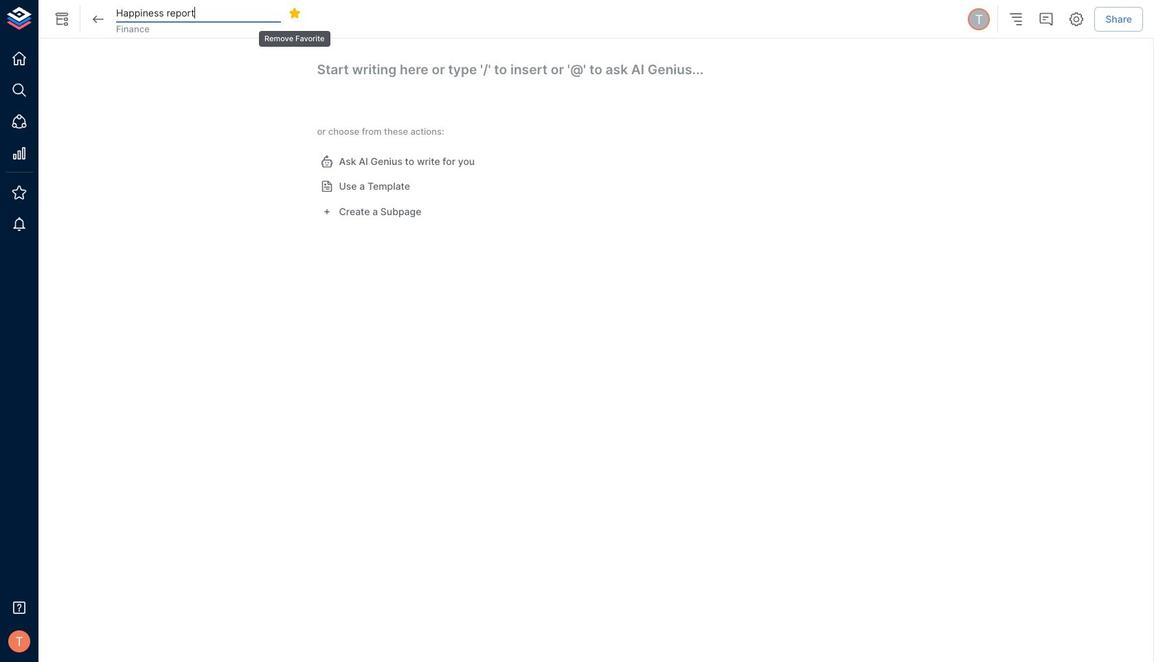 Task type: locate. For each thing, give the bounding box(es) containing it.
remove favorite image
[[289, 7, 301, 19]]

comments image
[[1039, 11, 1055, 27]]

tooltip
[[258, 21, 332, 48]]

go back image
[[90, 11, 107, 27]]

None text field
[[116, 3, 281, 23]]



Task type: describe. For each thing, give the bounding box(es) containing it.
show wiki image
[[54, 11, 70, 27]]

table of contents image
[[1009, 11, 1025, 27]]

settings image
[[1069, 11, 1086, 27]]



Task type: vqa. For each thing, say whether or not it's contained in the screenshot.
Go Back ICON
yes



